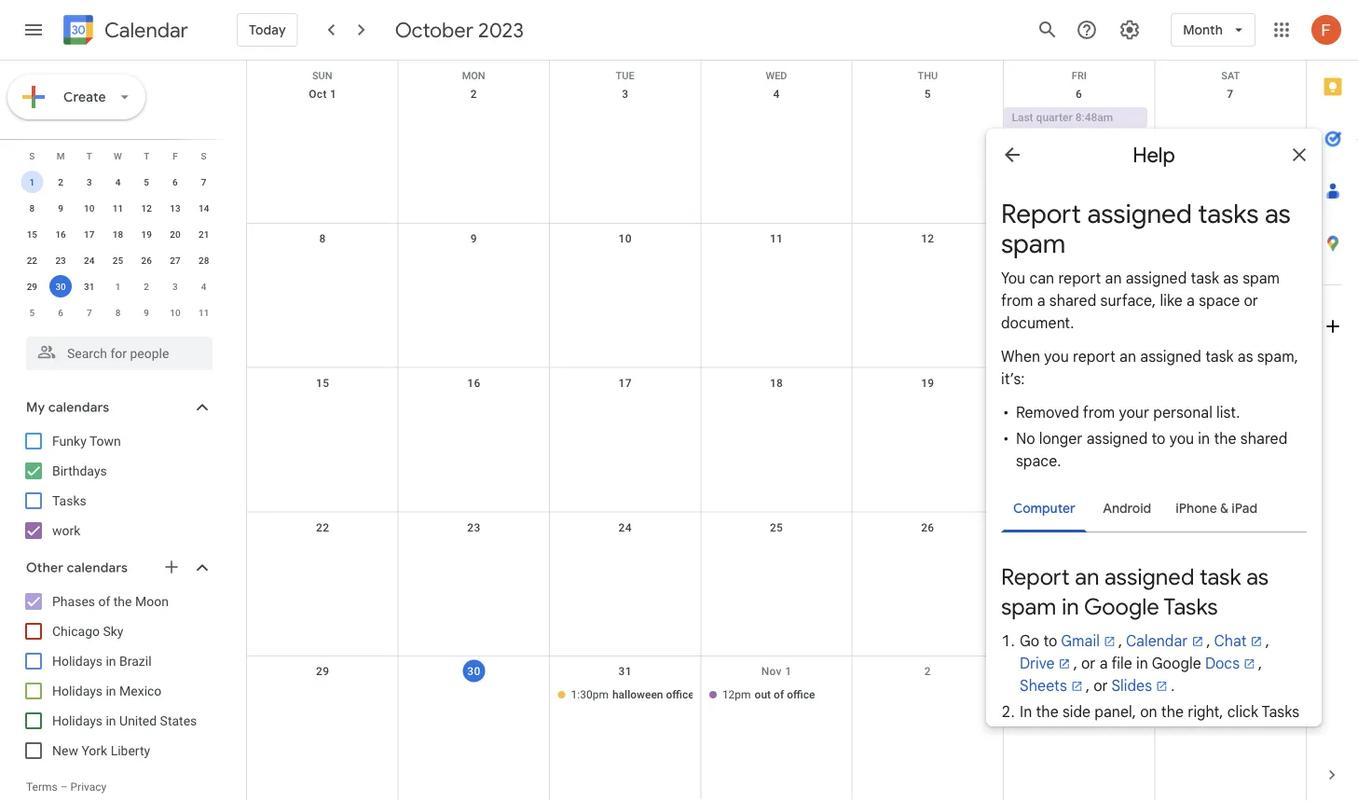 Task type: locate. For each thing, give the bounding box(es) containing it.
0 vertical spatial 5
[[925, 88, 931, 101]]

office down nov 1
[[787, 688, 815, 701]]

1 horizontal spatial new
[[1164, 255, 1186, 268]]

0 vertical spatial 25
[[113, 255, 123, 266]]

november 8 element
[[107, 301, 129, 324]]

new for new moon 12:55pm
[[1164, 255, 1186, 268]]

1 horizontal spatial 12
[[922, 232, 935, 245]]

brazil
[[119, 653, 152, 669]]

0 vertical spatial 27
[[170, 255, 181, 266]]

31 up halloween
[[619, 665, 632, 678]]

15 element
[[21, 223, 43, 245]]

t left w
[[86, 150, 92, 161]]

row
[[247, 61, 1307, 82], [247, 79, 1307, 224], [18, 143, 218, 169], [18, 169, 218, 195], [18, 195, 218, 221], [18, 221, 218, 247], [247, 224, 1307, 368], [18, 247, 218, 273], [18, 273, 218, 299], [18, 299, 218, 325], [247, 368, 1307, 512], [247, 512, 1307, 657], [247, 657, 1307, 801]]

10
[[84, 202, 95, 214], [619, 232, 632, 245], [170, 307, 181, 318]]

other calendars button
[[4, 553, 231, 583]]

30 inside grid
[[467, 665, 481, 678]]

halloween
[[613, 688, 664, 701]]

2 horizontal spatial 11
[[770, 232, 783, 245]]

1 vertical spatial 16
[[467, 376, 481, 389]]

my calendars button
[[4, 393, 231, 422]]

20 element
[[164, 223, 186, 245]]

1 horizontal spatial 29
[[316, 665, 329, 678]]

other calendars
[[26, 560, 128, 576]]

0 horizontal spatial 18
[[113, 228, 123, 240]]

support image
[[1076, 19, 1099, 41]]

0 horizontal spatial t
[[86, 150, 92, 161]]

6 down f
[[173, 176, 178, 187]]

0 horizontal spatial quarter
[[1037, 111, 1073, 124]]

0 horizontal spatial 11
[[113, 202, 123, 214]]

0 horizontal spatial 28
[[199, 255, 209, 266]]

16 inside grid
[[467, 376, 481, 389]]

oct 1
[[309, 88, 337, 101]]

2 in from the top
[[106, 683, 116, 698]]

2 vertical spatial 5
[[29, 307, 35, 318]]

1 horizontal spatial 8
[[115, 307, 121, 318]]

0 vertical spatial 31
[[84, 281, 95, 292]]

holidays up york
[[52, 713, 103, 728]]

1 horizontal spatial office
[[787, 688, 815, 701]]

29
[[27, 281, 37, 292], [316, 665, 329, 678]]

1 vertical spatial 27
[[1073, 521, 1086, 534]]

1 horizontal spatial 10
[[170, 307, 181, 318]]

0 horizontal spatial 30
[[55, 281, 66, 292]]

29 inside row group
[[27, 281, 37, 292]]

of right out
[[774, 688, 784, 701]]

1 vertical spatial 15
[[316, 376, 329, 389]]

s right f
[[201, 150, 207, 161]]

0 vertical spatial 26
[[141, 255, 152, 266]]

12 element
[[135, 197, 158, 219]]

1 vertical spatial 28
[[1224, 521, 1237, 534]]

31 down 24 element
[[84, 281, 95, 292]]

0 vertical spatial 28
[[199, 255, 209, 266]]

new left york
[[52, 743, 78, 758]]

0 vertical spatial 17
[[84, 228, 95, 240]]

12 for row containing oct 1
[[922, 232, 935, 245]]

2 vertical spatial 10
[[170, 307, 181, 318]]

7 down sat
[[1228, 88, 1234, 101]]

5 down thu
[[925, 88, 931, 101]]

1 horizontal spatial 19
[[922, 376, 935, 389]]

31 for nov 1
[[619, 665, 632, 678]]

first quarter 10:29pm
[[1164, 400, 1272, 413]]

31 element
[[78, 275, 101, 297]]

sky
[[103, 623, 124, 639]]

7
[[1228, 88, 1234, 101], [201, 176, 207, 187], [87, 307, 92, 318]]

0 vertical spatial 23
[[55, 255, 66, 266]]

0 horizontal spatial 25
[[113, 255, 123, 266]]

s
[[29, 150, 35, 161], [201, 150, 207, 161]]

row containing 29
[[18, 273, 218, 299]]

31 inside row group
[[84, 281, 95, 292]]

holidays for holidays in united states
[[52, 713, 103, 728]]

None search field
[[0, 329, 231, 370]]

1 vertical spatial 5
[[144, 176, 149, 187]]

first quarter 10:29pm button
[[1155, 396, 1299, 416]]

17 inside grid
[[619, 376, 632, 389]]

28
[[199, 255, 209, 266], [1224, 521, 1237, 534]]

2 vertical spatial 7
[[87, 307, 92, 318]]

21 element
[[193, 223, 215, 245]]

1 horizontal spatial quarter
[[1189, 400, 1225, 413]]

9
[[58, 202, 63, 214], [471, 232, 477, 245], [144, 307, 149, 318]]

15
[[27, 228, 37, 240], [316, 376, 329, 389]]

row containing 1
[[18, 169, 218, 195]]

0 vertical spatial 15
[[27, 228, 37, 240]]

1 horizontal spatial 18
[[770, 376, 783, 389]]

31
[[84, 281, 95, 292], [619, 665, 632, 678]]

0 vertical spatial of
[[98, 594, 110, 609]]

1 horizontal spatial 5
[[144, 176, 149, 187]]

3 holidays from the top
[[52, 713, 103, 728]]

tasks
[[52, 493, 86, 508]]

of left 'the'
[[98, 594, 110, 609]]

quarter right first
[[1189, 400, 1225, 413]]

11 inside grid
[[770, 232, 783, 245]]

0 vertical spatial in
[[106, 653, 116, 669]]

0 vertical spatial 11
[[113, 202, 123, 214]]

12
[[141, 202, 152, 214], [922, 232, 935, 245]]

0 vertical spatial calendars
[[48, 399, 109, 416]]

10 inside grid
[[619, 232, 632, 245]]

1 vertical spatial 8
[[319, 232, 326, 245]]

calendars up phases of the moon
[[67, 560, 128, 576]]

the
[[114, 594, 132, 609]]

2 vertical spatial 6
[[58, 307, 63, 318]]

1 horizontal spatial 15
[[316, 376, 329, 389]]

november 1 element
[[107, 275, 129, 297]]

1 vertical spatial holidays
[[52, 683, 103, 698]]

18 inside row group
[[113, 228, 123, 240]]

w
[[114, 150, 122, 161]]

1 horizontal spatial 9
[[144, 307, 149, 318]]

0 vertical spatial quarter
[[1037, 111, 1073, 124]]

2 vertical spatial in
[[106, 713, 116, 728]]

27
[[170, 255, 181, 266], [1073, 521, 1086, 534]]

1 vertical spatial 17
[[619, 376, 632, 389]]

holidays in mexico
[[52, 683, 162, 698]]

8
[[29, 202, 35, 214], [319, 232, 326, 245], [115, 307, 121, 318]]

in left brazil
[[106, 653, 116, 669]]

5
[[925, 88, 931, 101], [144, 176, 149, 187], [29, 307, 35, 318]]

10 for row containing oct 1
[[619, 232, 632, 245]]

4 inside november 4 element
[[201, 281, 207, 292]]

0 horizontal spatial new
[[52, 743, 78, 758]]

quarter
[[1037, 111, 1073, 124], [1189, 400, 1225, 413]]

november 11 element
[[193, 301, 215, 324]]

office left party
[[666, 688, 695, 701]]

t
[[86, 150, 92, 161], [144, 150, 149, 161]]

4
[[773, 88, 780, 101], [115, 176, 121, 187], [201, 281, 207, 292], [1228, 665, 1234, 678]]

0 vertical spatial 29
[[27, 281, 37, 292]]

1 in from the top
[[106, 653, 116, 669]]

8 inside grid
[[319, 232, 326, 245]]

13 element
[[164, 197, 186, 219]]

1 horizontal spatial s
[[201, 150, 207, 161]]

holidays in brazil
[[52, 653, 152, 669]]

16 inside row group
[[55, 228, 66, 240]]

1 horizontal spatial 17
[[619, 376, 632, 389]]

new moon 12:55pm button
[[1155, 252, 1299, 272]]

22
[[27, 255, 37, 266], [316, 521, 329, 534]]

6
[[1076, 88, 1083, 101], [173, 176, 178, 187], [58, 307, 63, 318]]

1 holidays from the top
[[52, 653, 103, 669]]

row containing 30
[[247, 657, 1307, 801]]

29 for nov 1
[[316, 665, 329, 678]]

8 inside row
[[115, 307, 121, 318]]

row group
[[18, 169, 218, 325]]

11 for row containing s
[[113, 202, 123, 214]]

settings menu image
[[1119, 19, 1142, 41]]

funky town
[[52, 433, 121, 449]]

0 vertical spatial 24
[[84, 255, 95, 266]]

0 vertical spatial 30
[[55, 281, 66, 292]]

2 horizontal spatial 7
[[1228, 88, 1234, 101]]

2 horizontal spatial 5
[[925, 88, 931, 101]]

2 s from the left
[[201, 150, 207, 161]]

mon
[[462, 70, 486, 82]]

25 inside grid
[[770, 521, 783, 534]]

6 down 30, today element
[[58, 307, 63, 318]]

quarter for 8:48am
[[1037, 111, 1073, 124]]

row containing sun
[[247, 61, 1307, 82]]

7 up 14 element
[[201, 176, 207, 187]]

26 element
[[135, 249, 158, 271]]

30 cell
[[46, 273, 75, 299]]

19
[[141, 228, 152, 240], [922, 376, 935, 389]]

23 element
[[49, 249, 72, 271]]

0 horizontal spatial 15
[[27, 228, 37, 240]]

12 inside row group
[[141, 202, 152, 214]]

of
[[98, 594, 110, 609], [774, 688, 784, 701]]

0 horizontal spatial 22
[[27, 255, 37, 266]]

in left mexico
[[106, 683, 116, 698]]

0 horizontal spatial 31
[[84, 281, 95, 292]]

0 vertical spatial 12
[[141, 202, 152, 214]]

thu
[[918, 70, 938, 82]]

0 vertical spatial 16
[[55, 228, 66, 240]]

month
[[1184, 21, 1223, 38]]

1 up 15 element
[[29, 176, 35, 187]]

31 inside grid
[[619, 665, 632, 678]]

1 horizontal spatial 16
[[467, 376, 481, 389]]

calendars up "funky town"
[[48, 399, 109, 416]]

new inside button
[[1164, 255, 1186, 268]]

1 vertical spatial 30
[[467, 665, 481, 678]]

26
[[141, 255, 152, 266], [922, 521, 935, 534]]

16
[[55, 228, 66, 240], [467, 376, 481, 389]]

2 horizontal spatial 9
[[471, 232, 477, 245]]

28 inside 28 element
[[199, 255, 209, 266]]

1
[[330, 88, 337, 101], [29, 176, 35, 187], [115, 281, 121, 292], [785, 665, 792, 678]]

12 inside grid
[[922, 232, 935, 245]]

0 horizontal spatial 7
[[87, 307, 92, 318]]

10 inside "10" element
[[84, 202, 95, 214]]

november 3 element
[[164, 275, 186, 297]]

town
[[89, 433, 121, 449]]

m
[[57, 150, 65, 161]]

0 vertical spatial 19
[[141, 228, 152, 240]]

in left united
[[106, 713, 116, 728]]

of inside row
[[774, 688, 784, 701]]

2 vertical spatial 8
[[115, 307, 121, 318]]

28 element
[[193, 249, 215, 271]]

calendars for other calendars
[[67, 560, 128, 576]]

5 up 12 element at the top left
[[144, 176, 149, 187]]

0 vertical spatial 6
[[1076, 88, 1083, 101]]

2 horizontal spatial 8
[[319, 232, 326, 245]]

0 horizontal spatial office
[[666, 688, 695, 701]]

19 element
[[135, 223, 158, 245]]

1 horizontal spatial 24
[[619, 521, 632, 534]]

1 horizontal spatial 22
[[316, 521, 329, 534]]

15 inside row group
[[27, 228, 37, 240]]

0 horizontal spatial 26
[[141, 255, 152, 266]]

f
[[173, 150, 178, 161]]

2 office from the left
[[787, 688, 815, 701]]

cell
[[247, 107, 398, 130], [550, 107, 701, 130], [701, 107, 852, 130], [852, 107, 1004, 130], [1155, 107, 1307, 130], [247, 252, 398, 274], [550, 252, 701, 274], [701, 252, 852, 274], [852, 252, 1004, 274], [1004, 252, 1155, 274], [247, 396, 398, 418], [550, 396, 701, 418], [701, 396, 852, 418], [852, 396, 1004, 418], [1004, 396, 1155, 418], [247, 540, 398, 563], [550, 540, 701, 563], [701, 540, 852, 563], [852, 540, 1004, 563], [247, 685, 398, 707], [398, 685, 550, 707], [852, 685, 1004, 707], [1004, 685, 1155, 707], [1155, 685, 1307, 707]]

add other calendars image
[[162, 558, 181, 576]]

1 vertical spatial 26
[[922, 521, 935, 534]]

1 horizontal spatial 25
[[770, 521, 783, 534]]

1 horizontal spatial 11
[[199, 307, 209, 318]]

my
[[26, 399, 45, 416]]

0 horizontal spatial of
[[98, 594, 110, 609]]

2
[[471, 88, 477, 101], [58, 176, 63, 187], [144, 281, 149, 292], [925, 665, 931, 678]]

office
[[666, 688, 695, 701], [787, 688, 815, 701]]

0 vertical spatial holidays
[[52, 653, 103, 669]]

27 element
[[164, 249, 186, 271]]

row containing oct 1
[[247, 79, 1307, 224]]

7 down 31 element
[[87, 307, 92, 318]]

1 vertical spatial 22
[[316, 521, 329, 534]]

17
[[84, 228, 95, 240], [619, 376, 632, 389]]

1 vertical spatial 18
[[770, 376, 783, 389]]

26 inside grid
[[922, 521, 935, 534]]

2 holidays from the top
[[52, 683, 103, 698]]

calendars
[[48, 399, 109, 416], [67, 560, 128, 576]]

3 in from the top
[[106, 713, 116, 728]]

states
[[160, 713, 197, 728]]

24 inside grid
[[619, 521, 632, 534]]

0 vertical spatial 22
[[27, 255, 37, 266]]

calendars inside my calendars dropdown button
[[48, 399, 109, 416]]

privacy
[[70, 781, 107, 794]]

holidays
[[52, 653, 103, 669], [52, 683, 103, 698], [52, 713, 103, 728]]

3
[[622, 88, 629, 101], [87, 176, 92, 187], [173, 281, 178, 292], [1076, 665, 1083, 678]]

new inside other calendars list
[[52, 743, 78, 758]]

8 for row containing s
[[29, 202, 35, 214]]

30 for nov 1
[[467, 665, 481, 678]]

0 vertical spatial 8
[[29, 202, 35, 214]]

2 horizontal spatial 10
[[619, 232, 632, 245]]

30 inside 30, today element
[[55, 281, 66, 292]]

29 inside grid
[[316, 665, 329, 678]]

calendars inside other calendars "dropdown button"
[[67, 560, 128, 576]]

11
[[113, 202, 123, 214], [770, 232, 783, 245], [199, 307, 209, 318]]

october 2023
[[395, 17, 524, 43]]

in
[[106, 653, 116, 669], [106, 683, 116, 698], [106, 713, 116, 728]]

new
[[1164, 255, 1186, 268], [52, 743, 78, 758]]

in for brazil
[[106, 653, 116, 669]]

quarter right last
[[1037, 111, 1073, 124]]

1 office from the left
[[666, 688, 695, 701]]

6 down fri
[[1076, 88, 1083, 101]]

holidays down holidays in brazil
[[52, 683, 103, 698]]

1 vertical spatial 19
[[922, 376, 935, 389]]

s up 1 cell
[[29, 150, 35, 161]]

new left moon
[[1164, 255, 1186, 268]]

calendar
[[104, 17, 188, 43]]

0 horizontal spatial s
[[29, 150, 35, 161]]

18
[[113, 228, 123, 240], [770, 376, 783, 389]]

1 horizontal spatial 31
[[619, 665, 632, 678]]

grid
[[246, 61, 1307, 801]]

25
[[113, 255, 123, 266], [770, 521, 783, 534]]

0 horizontal spatial 16
[[55, 228, 66, 240]]

0 vertical spatial 10
[[84, 202, 95, 214]]

first
[[1164, 400, 1186, 413]]

1 horizontal spatial 23
[[467, 521, 481, 534]]

1 horizontal spatial of
[[774, 688, 784, 701]]

1 vertical spatial in
[[106, 683, 116, 698]]

grid containing oct 1
[[246, 61, 1307, 801]]

1 vertical spatial new
[[52, 743, 78, 758]]

1 vertical spatial 31
[[619, 665, 632, 678]]

t left f
[[144, 150, 149, 161]]

30
[[55, 281, 66, 292], [467, 665, 481, 678]]

7 inside grid
[[1228, 88, 1234, 101]]

5 down 29 element
[[29, 307, 35, 318]]

13
[[170, 202, 181, 214]]

1 horizontal spatial 27
[[1073, 521, 1086, 534]]

0 horizontal spatial 10
[[84, 202, 95, 214]]

mexico
[[119, 683, 162, 698]]

24 inside 'october 2023' grid
[[84, 255, 95, 266]]

22 inside "element"
[[27, 255, 37, 266]]

tab list
[[1307, 61, 1359, 749]]

24
[[84, 255, 95, 266], [619, 521, 632, 534]]

0 horizontal spatial 8
[[29, 202, 35, 214]]

19 inside grid
[[922, 376, 935, 389]]

holidays down chicago
[[52, 653, 103, 669]]

2 horizontal spatial 6
[[1076, 88, 1083, 101]]

1 down 25 element
[[115, 281, 121, 292]]

1 horizontal spatial 30
[[467, 665, 481, 678]]



Task type: vqa. For each thing, say whether or not it's contained in the screenshot.


Task type: describe. For each thing, give the bounding box(es) containing it.
october 2023 grid
[[18, 143, 218, 325]]

party
[[697, 688, 723, 701]]

calendars for my calendars
[[48, 399, 109, 416]]

17 element
[[78, 223, 101, 245]]

terms
[[26, 781, 58, 794]]

chicago
[[52, 623, 100, 639]]

november 4 element
[[193, 275, 215, 297]]

1:30pm
[[571, 688, 609, 701]]

phases
[[52, 594, 95, 609]]

row group containing 1
[[18, 169, 218, 325]]

2023
[[478, 17, 524, 43]]

create
[[63, 89, 106, 105]]

november 10 element
[[164, 301, 186, 324]]

in for united
[[106, 713, 116, 728]]

out
[[755, 688, 771, 701]]

Search for people text field
[[37, 337, 201, 370]]

wed
[[766, 70, 788, 82]]

today button
[[237, 7, 298, 52]]

1 inside cell
[[29, 176, 35, 187]]

chicago sky
[[52, 623, 124, 639]]

30, today element
[[49, 275, 72, 297]]

26 inside row group
[[141, 255, 152, 266]]

fri
[[1072, 70, 1087, 82]]

liberty
[[111, 743, 150, 758]]

united
[[119, 713, 157, 728]]

today
[[249, 21, 286, 38]]

8:48am
[[1076, 111, 1114, 124]]

29 for 1
[[27, 281, 37, 292]]

1 t from the left
[[86, 150, 92, 161]]

14 element
[[193, 197, 215, 219]]

2 t from the left
[[144, 150, 149, 161]]

november 5 element
[[21, 301, 43, 324]]

new for new york liberty
[[52, 743, 78, 758]]

other
[[26, 560, 64, 576]]

18 element
[[107, 223, 129, 245]]

11 for row containing oct 1
[[770, 232, 783, 245]]

10 inside november 10 element
[[170, 307, 181, 318]]

november 6 element
[[49, 301, 72, 324]]

29 element
[[21, 275, 43, 297]]

1 right oct on the top left of page
[[330, 88, 337, 101]]

31 for 1
[[84, 281, 95, 292]]

other calendars list
[[4, 587, 231, 766]]

11 element
[[107, 197, 129, 219]]

11 inside row
[[199, 307, 209, 318]]

row containing 5
[[18, 299, 218, 325]]

15 inside grid
[[316, 376, 329, 389]]

calendar heading
[[101, 17, 188, 43]]

12 for row containing s
[[141, 202, 152, 214]]

new moon 12:55pm
[[1164, 255, 1264, 268]]

york
[[81, 743, 107, 758]]

create button
[[7, 75, 145, 119]]

25 inside row group
[[113, 255, 123, 266]]

12pm out of office
[[723, 688, 815, 701]]

november 2 element
[[135, 275, 158, 297]]

nov 1
[[762, 665, 792, 678]]

21
[[199, 228, 209, 240]]

1 s from the left
[[29, 150, 35, 161]]

last quarter 8:48am
[[1012, 111, 1114, 124]]

5 inside grid
[[925, 88, 931, 101]]

october
[[395, 17, 474, 43]]

in for mexico
[[106, 683, 116, 698]]

month button
[[1171, 7, 1256, 52]]

10:29pm
[[1228, 400, 1272, 413]]

phases of the moon
[[52, 594, 169, 609]]

row containing s
[[18, 143, 218, 169]]

24 element
[[78, 249, 101, 271]]

nov
[[762, 665, 782, 678]]

holidays in united states
[[52, 713, 197, 728]]

work
[[52, 523, 81, 538]]

holidays for holidays in mexico
[[52, 683, 103, 698]]

17 inside row group
[[84, 228, 95, 240]]

oct
[[309, 88, 327, 101]]

9 inside grid
[[471, 232, 477, 245]]

6 inside november 6 element
[[58, 307, 63, 318]]

november 9 element
[[135, 301, 158, 324]]

12pm
[[723, 688, 751, 701]]

of inside other calendars list
[[98, 594, 110, 609]]

14
[[199, 202, 209, 214]]

terms link
[[26, 781, 58, 794]]

holidays for holidays in brazil
[[52, 653, 103, 669]]

30 for 1
[[55, 281, 66, 292]]

18 inside grid
[[770, 376, 783, 389]]

quarter for 10:29pm
[[1189, 400, 1225, 413]]

new york liberty
[[52, 743, 150, 758]]

november 7 element
[[78, 301, 101, 324]]

27 inside 'october 2023' grid
[[170, 255, 181, 266]]

0 vertical spatial 9
[[58, 202, 63, 214]]

funky
[[52, 433, 86, 449]]

sat
[[1222, 70, 1241, 82]]

last quarter 8:48am button
[[1004, 107, 1148, 128]]

23 inside row group
[[55, 255, 66, 266]]

1 vertical spatial 6
[[173, 176, 178, 187]]

1 cell
[[18, 169, 46, 195]]

22 inside grid
[[316, 521, 329, 534]]

–
[[60, 781, 68, 794]]

1 vertical spatial 7
[[201, 176, 207, 187]]

6 inside grid
[[1076, 88, 1083, 101]]

tue
[[616, 70, 635, 82]]

my calendars list
[[4, 426, 231, 546]]

birthdays
[[52, 463, 107, 478]]

1:30pm halloween office party
[[571, 688, 723, 701]]

calendar element
[[60, 11, 188, 52]]

main drawer image
[[22, 19, 45, 41]]

25 element
[[107, 249, 129, 271]]

12:55pm
[[1220, 255, 1264, 268]]

terms – privacy
[[26, 781, 107, 794]]

19 inside 19 element
[[141, 228, 152, 240]]

moon
[[1189, 255, 1217, 268]]

privacy link
[[70, 781, 107, 794]]

sun
[[312, 70, 332, 82]]

28 inside grid
[[1224, 521, 1237, 534]]

1 right nov
[[785, 665, 792, 678]]

20
[[170, 228, 181, 240]]

8 for row containing oct 1
[[319, 232, 326, 245]]

16 element
[[49, 223, 72, 245]]

my calendars
[[26, 399, 109, 416]]

10 element
[[78, 197, 101, 219]]

27 inside grid
[[1073, 521, 1086, 534]]

last
[[1012, 111, 1034, 124]]

0 horizontal spatial 5
[[29, 307, 35, 318]]

moon
[[135, 594, 169, 609]]

10 for row containing s
[[84, 202, 95, 214]]

22 element
[[21, 249, 43, 271]]



